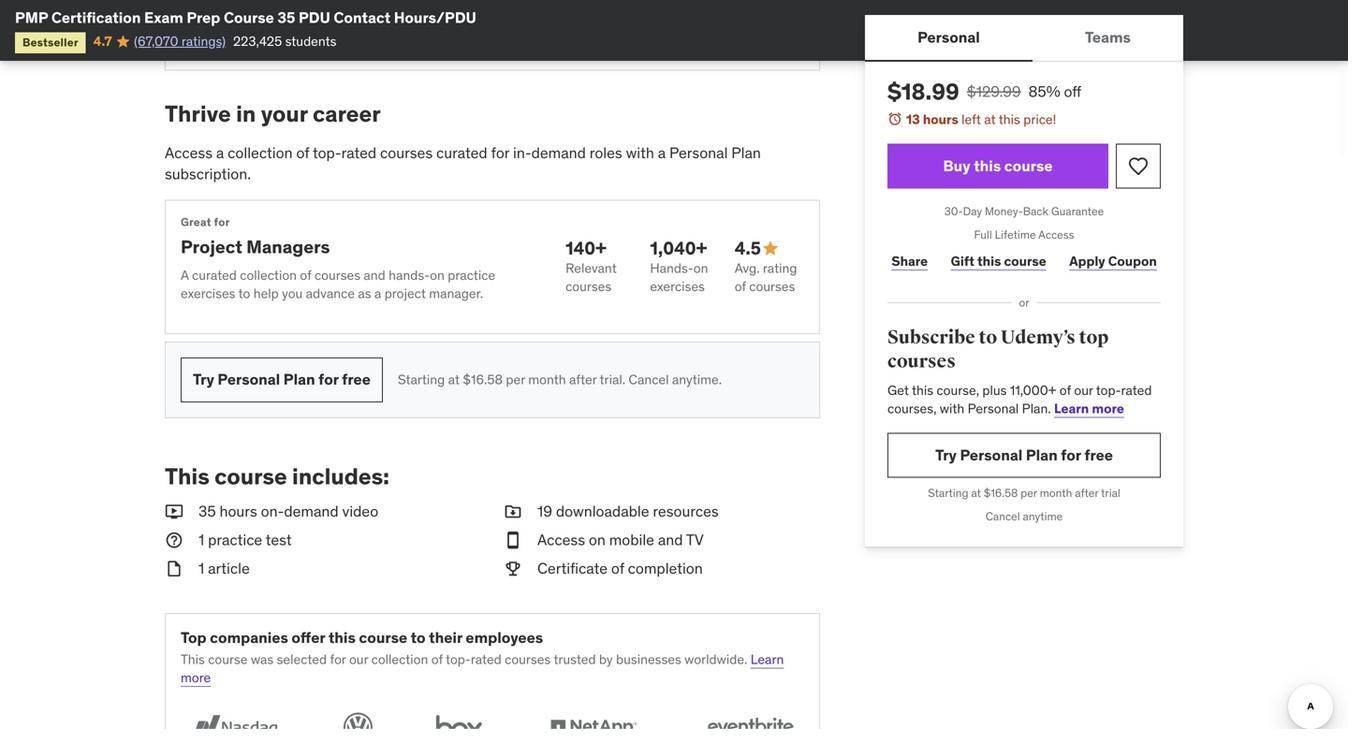 Task type: locate. For each thing, give the bounding box(es) containing it.
140+
[[566, 237, 607, 259]]

box image
[[428, 710, 491, 729]]

0 vertical spatial practice
[[448, 267, 495, 284]]

a right as
[[375, 285, 381, 302]]

1 horizontal spatial practice
[[448, 267, 495, 284]]

personal down plus
[[968, 400, 1019, 417]]

try personal plan for free
[[193, 370, 371, 389], [936, 446, 1113, 465]]

more right plan.
[[1092, 400, 1124, 417]]

0 horizontal spatial top-
[[313, 143, 341, 162]]

try personal plan for free down plan.
[[936, 446, 1113, 465]]

1 vertical spatial 35
[[199, 502, 216, 521]]

bestseller
[[22, 35, 78, 50]]

all
[[218, 0, 233, 6]]

demand up test
[[284, 502, 339, 521]]

1 vertical spatial rated
[[1121, 382, 1152, 399]]

more inside "learn more"
[[181, 670, 211, 686]]

1 horizontal spatial starting
[[928, 486, 969, 500]]

1 up "1 article"
[[199, 530, 204, 550]]

collection down "top companies offer this course to their employees"
[[371, 651, 428, 668]]

project down the contact
[[339, 33, 380, 50]]

of down their
[[431, 651, 443, 668]]

free inside thrive in your career element
[[342, 370, 371, 389]]

0 vertical spatial rated
[[341, 143, 377, 162]]

1 vertical spatial try personal plan for free
[[936, 446, 1113, 465]]

1 horizontal spatial small image
[[504, 558, 523, 579]]

1 vertical spatial try personal plan for free link
[[888, 433, 1161, 478]]

learn
[[1054, 400, 1089, 417], [751, 651, 784, 668]]

eventbrite image
[[697, 710, 804, 729]]

month inside thrive in your career element
[[528, 371, 566, 388]]

35 up 1 practice test
[[199, 502, 216, 521]]

netapp image
[[540, 710, 648, 729]]

for
[[491, 143, 510, 162], [214, 215, 230, 229], [319, 370, 339, 389], [1061, 446, 1081, 465], [330, 651, 346, 668]]

this right offer
[[329, 628, 356, 647]]

personal inside "get this course, plus 11,000+ of our top-rated courses, with personal plan."
[[968, 400, 1019, 417]]

our down "top companies offer this course to their employees"
[[349, 651, 368, 668]]

0 vertical spatial try personal plan for free
[[193, 370, 371, 389]]

2 horizontal spatial on
[[694, 260, 708, 277]]

of inside avg. rating of courses
[[735, 278, 746, 295]]

collection up help
[[240, 267, 297, 284]]

exercises down a
[[181, 285, 235, 302]]

starting down courses,
[[928, 486, 969, 500]]

35
[[278, 8, 295, 27], [199, 502, 216, 521]]

1 horizontal spatial access
[[538, 530, 585, 550]]

0 horizontal spatial on
[[430, 267, 445, 284]]

a up "subscription."
[[216, 143, 224, 162]]

at
[[984, 111, 996, 128], [448, 371, 460, 388], [971, 486, 981, 500]]

starting for starting at $16.58 per month after trial. cancel anytime.
[[398, 371, 445, 388]]

gift this course
[[951, 253, 1047, 269]]

month inside 'starting at $16.58 per month after trial cancel anytime'
[[1040, 486, 1073, 500]]

0 vertical spatial collection
[[228, 143, 293, 162]]

1 horizontal spatial 35
[[278, 8, 295, 27]]

courses down rating
[[749, 278, 795, 295]]

by
[[599, 651, 613, 668]]

access up certificate
[[538, 530, 585, 550]]

1 horizontal spatial learn more
[[1054, 400, 1124, 417]]

course left their
[[359, 628, 407, 647]]

35 up 223,425 students
[[278, 8, 295, 27]]

per for trial.
[[506, 371, 525, 388]]

starting at $16.58 per month after trial. cancel anytime.
[[398, 371, 722, 388]]

access for access a collection of top-rated courses curated for in-demand roles with a personal plan subscription.
[[165, 143, 213, 162]]

udemy's
[[1001, 326, 1076, 349]]

1 left article
[[199, 559, 204, 578]]

1 horizontal spatial plan
[[732, 143, 761, 162]]

hours for 13
[[923, 111, 959, 128]]

cancel left anytime
[[986, 509, 1020, 524]]

courses down relevant
[[566, 278, 612, 295]]

project inside great for project managers a curated collection of courses and hands-on practice exercises to help you advance as a project manager.
[[385, 285, 426, 302]]

test
[[266, 530, 292, 550]]

1 horizontal spatial learn more link
[[1054, 400, 1124, 417]]

worldwide.
[[685, 651, 748, 668]]

19 downloadable resources
[[538, 502, 719, 521]]

1 vertical spatial starting
[[928, 486, 969, 500]]

0 vertical spatial learn more link
[[1054, 400, 1124, 417]]

0 vertical spatial curated
[[436, 143, 488, 162]]

1 vertical spatial month
[[1040, 486, 1073, 500]]

access a collection of top-rated courses curated for in-demand roles with a personal plan subscription.
[[165, 143, 761, 183]]

collection down thrive in your career
[[228, 143, 293, 162]]

1 horizontal spatial after
[[1075, 486, 1099, 500]]

to left agile
[[293, 33, 305, 50]]

0 vertical spatial cancel
[[629, 371, 669, 388]]

tab list
[[865, 15, 1184, 62]]

lifetime
[[995, 227, 1036, 242]]

this inside "get this course, plus 11,000+ of our top-rated courses, with personal plan."
[[912, 382, 934, 399]]

course up on-
[[215, 462, 287, 491]]

rated inside "access a collection of top-rated courses curated for in-demand roles with a personal plan subscription."
[[341, 143, 377, 162]]

1 vertical spatial $16.58
[[984, 486, 1018, 500]]

13
[[906, 111, 920, 128]]

1 horizontal spatial with
[[940, 400, 965, 417]]

0 horizontal spatial after
[[569, 371, 597, 388]]

practice up manager.
[[448, 267, 495, 284]]

and
[[366, 0, 388, 6], [364, 267, 386, 284], [658, 530, 683, 550]]

to
[[293, 33, 305, 50], [238, 285, 250, 302], [979, 326, 997, 349], [411, 628, 426, 647]]

to inside great for project managers a curated collection of courses and hands-on practice exercises to help you advance as a project manager.
[[238, 285, 250, 302]]

to left help
[[238, 285, 250, 302]]

practice
[[448, 267, 495, 284], [208, 530, 262, 550]]

0 vertical spatial per
[[506, 371, 525, 388]]

on-
[[261, 502, 284, 521]]

1 vertical spatial more
[[181, 670, 211, 686]]

try personal plan for free for the try personal plan for free link within thrive in your career element
[[193, 370, 371, 389]]

0 vertical spatial with
[[626, 143, 654, 162]]

relevant
[[566, 260, 617, 277]]

exercises inside great for project managers a curated collection of courses and hands-on practice exercises to help you advance as a project manager.
[[181, 285, 235, 302]]

cancel inside thrive in your career element
[[629, 371, 669, 388]]

hours for 35
[[220, 502, 257, 521]]

try personal plan for free inside thrive in your career element
[[193, 370, 371, 389]]

1 vertical spatial practice
[[208, 530, 262, 550]]

after for trial
[[1075, 486, 1099, 500]]

2 horizontal spatial a
[[658, 143, 666, 162]]

a right roles
[[658, 143, 666, 162]]

free down as
[[342, 370, 371, 389]]

hours
[[923, 111, 959, 128], [220, 502, 257, 521]]

2 horizontal spatial access
[[1039, 227, 1075, 242]]

exercises inside 1,040+ hands-on exercises
[[650, 278, 705, 295]]

after inside 'starting at $16.58 per month after trial cancel anytime'
[[1075, 486, 1099, 500]]

personal inside "access a collection of top-rated courses curated for in-demand roles with a personal plan subscription."
[[670, 143, 728, 162]]

small image
[[504, 502, 523, 523], [165, 530, 184, 551], [504, 530, 523, 551], [165, 558, 184, 579]]

exercises down hands-
[[650, 278, 705, 295]]

0 vertical spatial top-
[[313, 143, 341, 162]]

2 vertical spatial top-
[[446, 651, 471, 668]]

and left tv
[[658, 530, 683, 550]]

0 vertical spatial 35
[[278, 8, 295, 27]]

buy
[[943, 156, 971, 176]]

this course was selected for our collection of top-rated courses trusted by businesses worldwide.
[[181, 651, 748, 668]]

personal right roles
[[670, 143, 728, 162]]

of up you
[[300, 267, 311, 284]]

1 horizontal spatial at
[[971, 486, 981, 500]]

1 horizontal spatial per
[[1021, 486, 1037, 500]]

1 horizontal spatial more
[[1092, 400, 1124, 417]]

1 vertical spatial hours
[[220, 502, 257, 521]]

learn right worldwide. on the right bottom of page
[[751, 651, 784, 668]]

with inside "get this course, plus 11,000+ of our top-rated courses, with personal plan."
[[940, 400, 965, 417]]

small image
[[761, 239, 780, 258], [165, 502, 184, 523], [504, 558, 523, 579]]

2 horizontal spatial top-
[[1096, 382, 1121, 399]]

demand left roles
[[532, 143, 586, 162]]

share button
[[888, 243, 932, 280]]

1 horizontal spatial curated
[[436, 143, 488, 162]]

per inside thrive in your career element
[[506, 371, 525, 388]]

practice inside great for project managers a curated collection of courses and hands-on practice exercises to help you advance as a project manager.
[[448, 267, 495, 284]]

teams
[[1085, 28, 1131, 47]]

free up trial
[[1085, 446, 1113, 465]]

contact
[[334, 8, 391, 27]]

of inside "get this course, plus 11,000+ of our top-rated courses, with personal plan."
[[1060, 382, 1071, 399]]

top- down their
[[446, 651, 471, 668]]

to left udemy's
[[979, 326, 997, 349]]

curated left "in-"
[[436, 143, 488, 162]]

0 vertical spatial project
[[339, 33, 380, 50]]

2 horizontal spatial small image
[[761, 239, 780, 258]]

this inside button
[[974, 156, 1001, 176]]

0 vertical spatial and
[[366, 0, 388, 6]]

of inside "access a collection of top-rated courses curated for in-demand roles with a personal plan subscription."
[[296, 143, 309, 162]]

$16.58 for starting at $16.58 per month after trial cancel anytime
[[984, 486, 1018, 500]]

this down top
[[181, 651, 205, 668]]

top- down career
[[313, 143, 341, 162]]

personal down help
[[218, 370, 280, 389]]

month up anytime
[[1040, 486, 1073, 500]]

223,425
[[233, 33, 282, 50]]

learn more link down employees
[[181, 651, 784, 686]]

with
[[626, 143, 654, 162], [940, 400, 965, 417]]

2 vertical spatial small image
[[504, 558, 523, 579]]

mobile
[[609, 530, 655, 550]]

1 vertical spatial this
[[181, 651, 205, 668]]

on inside 1,040+ hands-on exercises
[[694, 260, 708, 277]]

and inside all evm, communication, and estimating formulas
[[366, 0, 388, 6]]

try personal plan for free link
[[181, 358, 383, 402], [888, 433, 1161, 478]]

at inside thrive in your career element
[[448, 371, 460, 388]]

1 horizontal spatial project
[[385, 285, 426, 302]]

1 vertical spatial top-
[[1096, 382, 1121, 399]]

0 horizontal spatial try
[[193, 370, 214, 389]]

0 horizontal spatial curated
[[192, 267, 237, 284]]

on down downloadable
[[589, 530, 606, 550]]

2 vertical spatial access
[[538, 530, 585, 550]]

2 horizontal spatial rated
[[1121, 382, 1152, 399]]

(67,070 ratings)
[[134, 33, 226, 50]]

$16.58 inside 'starting at $16.58 per month after trial cancel anytime'
[[984, 486, 1018, 500]]

1 horizontal spatial demand
[[532, 143, 586, 162]]

curated down project
[[192, 267, 237, 284]]

1 vertical spatial 1
[[199, 559, 204, 578]]

and for all evm, communication, and estimating formulas
[[366, 0, 388, 6]]

cancel for anytime.
[[629, 371, 669, 388]]

courses inside avg. rating of courses
[[749, 278, 795, 295]]

cancel right trial. in the bottom left of the page
[[629, 371, 669, 388]]

per inside 'starting at $16.58 per month after trial cancel anytime'
[[1021, 486, 1037, 500]]

evm,
[[236, 0, 267, 6]]

0 horizontal spatial rated
[[341, 143, 377, 162]]

this for get
[[912, 382, 934, 399]]

help
[[253, 285, 279, 302]]

apply coupon
[[1070, 253, 1157, 269]]

introduction to agile project management
[[218, 33, 461, 50]]

learn more for top companies offer this course to their employees
[[181, 651, 784, 686]]

0 horizontal spatial with
[[626, 143, 654, 162]]

2 1 from the top
[[199, 559, 204, 578]]

1 vertical spatial project
[[385, 285, 426, 302]]

1 horizontal spatial rated
[[471, 651, 502, 668]]

1 vertical spatial small image
[[165, 502, 184, 523]]

0 horizontal spatial at
[[448, 371, 460, 388]]

try personal plan for free down you
[[193, 370, 371, 389]]

0 vertical spatial try personal plan for free link
[[181, 358, 383, 402]]

of down avg.
[[735, 278, 746, 295]]

curated inside great for project managers a curated collection of courses and hands-on practice exercises to help you advance as a project manager.
[[192, 267, 237, 284]]

2 horizontal spatial plan
[[1026, 446, 1058, 465]]

courses
[[380, 143, 433, 162], [315, 267, 361, 284], [566, 278, 612, 295], [749, 278, 795, 295], [888, 350, 956, 373], [505, 651, 551, 668]]

0 horizontal spatial our
[[349, 651, 368, 668]]

after inside thrive in your career element
[[569, 371, 597, 388]]

our inside "get this course, plus 11,000+ of our top-rated courses, with personal plan."
[[1074, 382, 1093, 399]]

our
[[1074, 382, 1093, 399], [349, 651, 368, 668]]

1 horizontal spatial a
[[375, 285, 381, 302]]

for right 'great'
[[214, 215, 230, 229]]

subscribe
[[888, 326, 975, 349]]

0 vertical spatial plan
[[732, 143, 761, 162]]

and up the contact
[[366, 0, 388, 6]]

1 vertical spatial cancel
[[986, 509, 1020, 524]]

month left trial. in the bottom left of the page
[[528, 371, 566, 388]]

hands-
[[650, 260, 694, 277]]

hours up 1 practice test
[[220, 502, 257, 521]]

resources
[[653, 502, 719, 521]]

1 vertical spatial after
[[1075, 486, 1099, 500]]

learn right plan.
[[1054, 400, 1089, 417]]

0 horizontal spatial cancel
[[629, 371, 669, 388]]

after for trial.
[[569, 371, 597, 388]]

xsmall image
[[188, 33, 203, 51]]

of right 11,000+
[[1060, 382, 1071, 399]]

rated inside "get this course, plus 11,000+ of our top-rated courses, with personal plan."
[[1121, 382, 1152, 399]]

try personal plan for free for the try personal plan for free link to the right
[[936, 446, 1113, 465]]

0 horizontal spatial small image
[[165, 502, 184, 523]]

$16.58 for starting at $16.58 per month after trial. cancel anytime.
[[463, 371, 503, 388]]

with down course,
[[940, 400, 965, 417]]

on
[[694, 260, 708, 277], [430, 267, 445, 284], [589, 530, 606, 550]]

access inside "access a collection of top-rated courses curated for in-demand roles with a personal plan subscription."
[[165, 143, 213, 162]]

formulas
[[218, 8, 269, 24]]

learn more down employees
[[181, 651, 784, 686]]

gift this course link
[[947, 243, 1051, 280]]

this right buy
[[974, 156, 1001, 176]]

this up courses,
[[912, 382, 934, 399]]

0 vertical spatial at
[[984, 111, 996, 128]]

1 vertical spatial at
[[448, 371, 460, 388]]

0 vertical spatial this
[[165, 462, 210, 491]]

and up as
[[364, 267, 386, 284]]

practice up article
[[208, 530, 262, 550]]

personal up $18.99
[[918, 28, 980, 47]]

after
[[569, 371, 597, 388], [1075, 486, 1099, 500]]

0 vertical spatial starting
[[398, 371, 445, 388]]

buy this course
[[943, 156, 1053, 176]]

trial
[[1101, 486, 1121, 500]]

1,040+ hands-on exercises
[[650, 237, 708, 295]]

starting down manager.
[[398, 371, 445, 388]]

after left trial
[[1075, 486, 1099, 500]]

learn more link for top companies offer this course to their employees
[[181, 651, 784, 686]]

personal
[[918, 28, 980, 47], [670, 143, 728, 162], [218, 370, 280, 389], [968, 400, 1019, 417], [960, 446, 1023, 465]]

0 horizontal spatial hours
[[220, 502, 257, 521]]

1 horizontal spatial learn
[[1054, 400, 1089, 417]]

article
[[208, 559, 250, 578]]

1 horizontal spatial exercises
[[650, 278, 705, 295]]

0 horizontal spatial demand
[[284, 502, 339, 521]]

access up "subscription."
[[165, 143, 213, 162]]

courses inside 140+ relevant courses
[[566, 278, 612, 295]]

with right roles
[[626, 143, 654, 162]]

starting inside 'starting at $16.58 per month after trial cancel anytime'
[[928, 486, 969, 500]]

thrive in your career element
[[165, 100, 820, 418]]

project down hands-
[[385, 285, 426, 302]]

2 vertical spatial and
[[658, 530, 683, 550]]

a
[[181, 267, 189, 284]]

1 vertical spatial with
[[940, 400, 965, 417]]

for down "top companies offer this course to their employees"
[[330, 651, 346, 668]]

management
[[383, 33, 461, 50]]

guarantee
[[1051, 204, 1104, 219]]

hours right the 13
[[923, 111, 959, 128]]

day
[[963, 204, 982, 219]]

offer
[[292, 628, 325, 647]]

for down 'advance'
[[319, 370, 339, 389]]

this up 1 practice test
[[165, 462, 210, 491]]

hands-
[[389, 267, 430, 284]]

exercises
[[650, 278, 705, 295], [181, 285, 235, 302]]

for inside "access a collection of top-rated courses curated for in-demand roles with a personal plan subscription."
[[491, 143, 510, 162]]

0 horizontal spatial per
[[506, 371, 525, 388]]

this for this course was selected for our collection of top-rated courses trusted by businesses worldwide.
[[181, 651, 205, 668]]

try personal plan for free link down you
[[181, 358, 383, 402]]

learn more link right plan.
[[1054, 400, 1124, 417]]

at inside 'starting at $16.58 per month after trial cancel anytime'
[[971, 486, 981, 500]]

1 vertical spatial learn more
[[181, 651, 784, 686]]

was
[[251, 651, 274, 668]]

learn more right plan.
[[1054, 400, 1124, 417]]

at for starting at $16.58 per month after trial. cancel anytime.
[[448, 371, 460, 388]]

our right 11,000+
[[1074, 382, 1093, 399]]

collection inside great for project managers a curated collection of courses and hands-on practice exercises to help you advance as a project manager.
[[240, 267, 297, 284]]

on up manager.
[[430, 267, 445, 284]]

at for starting at $16.58 per month after trial cancel anytime
[[971, 486, 981, 500]]

0 horizontal spatial learn
[[751, 651, 784, 668]]

their
[[429, 628, 462, 647]]

on down 1,040+
[[694, 260, 708, 277]]

try personal plan for free link down plan.
[[888, 433, 1161, 478]]

on inside great for project managers a curated collection of courses and hands-on practice exercises to help you advance as a project manager.
[[430, 267, 445, 284]]

more down top
[[181, 670, 211, 686]]

top- inside "access a collection of top-rated courses curated for in-demand roles with a personal plan subscription."
[[313, 143, 341, 162]]

courses down career
[[380, 143, 433, 162]]

in
[[236, 100, 256, 128]]

0 horizontal spatial starting
[[398, 371, 445, 388]]

0 horizontal spatial exercises
[[181, 285, 235, 302]]

for left "in-"
[[491, 143, 510, 162]]

after left trial. in the bottom left of the page
[[569, 371, 597, 388]]

1 horizontal spatial hours
[[923, 111, 959, 128]]

access down back
[[1039, 227, 1075, 242]]

of down access on mobile and tv
[[611, 559, 624, 578]]

0 vertical spatial our
[[1074, 382, 1093, 399]]

project
[[339, 33, 380, 50], [385, 285, 426, 302]]

0 vertical spatial access
[[165, 143, 213, 162]]

courses down subscribe
[[888, 350, 956, 373]]

month for trial
[[1040, 486, 1073, 500]]

1 1 from the top
[[199, 530, 204, 550]]

course,
[[937, 382, 980, 399]]

top- down top
[[1096, 382, 1121, 399]]

buy this course button
[[888, 144, 1109, 189]]

140+ relevant courses
[[566, 237, 617, 295]]

0 vertical spatial small image
[[761, 239, 780, 258]]

collection for selected
[[371, 651, 428, 668]]

2 vertical spatial collection
[[371, 651, 428, 668]]

learn more link for subscribe to udemy's top courses
[[1054, 400, 1124, 417]]

courses inside subscribe to udemy's top courses
[[888, 350, 956, 373]]

0 horizontal spatial more
[[181, 670, 211, 686]]

project
[[181, 236, 242, 258]]

project managers link
[[181, 236, 330, 258]]

learn more link
[[1054, 400, 1124, 417], [181, 651, 784, 686]]

of down your
[[296, 143, 309, 162]]

this right gift
[[978, 253, 1001, 269]]

1 horizontal spatial $16.58
[[984, 486, 1018, 500]]

0 horizontal spatial try personal plan for free
[[193, 370, 371, 389]]

small image for 1 practice test
[[165, 530, 184, 551]]

cancel
[[629, 371, 669, 388], [986, 509, 1020, 524]]

this
[[999, 111, 1021, 128], [974, 156, 1001, 176], [978, 253, 1001, 269], [912, 382, 934, 399], [329, 628, 356, 647]]

course up back
[[1005, 156, 1053, 176]]

learn inside "learn more"
[[751, 651, 784, 668]]

1 vertical spatial learn
[[751, 651, 784, 668]]

starting inside thrive in your career element
[[398, 371, 445, 388]]

$16.58 inside thrive in your career element
[[463, 371, 503, 388]]

courses up 'advance'
[[315, 267, 361, 284]]

1 practice test
[[199, 530, 292, 550]]

cancel inside 'starting at $16.58 per month after trial cancel anytime'
[[986, 509, 1020, 524]]



Task type: describe. For each thing, give the bounding box(es) containing it.
great
[[181, 215, 211, 229]]

more for subscribe to udemy's top courses
[[1092, 400, 1124, 417]]

rating
[[763, 260, 797, 277]]

teams button
[[1033, 15, 1184, 60]]

plus
[[983, 382, 1007, 399]]

downloadable
[[556, 502, 649, 521]]

0 horizontal spatial 35
[[199, 502, 216, 521]]

small image for 1 article
[[165, 558, 184, 579]]

full
[[974, 227, 992, 242]]

access for access on mobile and tv
[[538, 530, 585, 550]]

access inside 30-day money-back guarantee full lifetime access
[[1039, 227, 1075, 242]]

course down "lifetime" on the right of page
[[1004, 253, 1047, 269]]

off
[[1064, 82, 1082, 101]]

all evm, communication, and estimating formulas
[[218, 0, 453, 24]]

money-
[[985, 204, 1023, 219]]

learn for top companies offer this course to their employees
[[751, 651, 784, 668]]

top- inside "get this course, plus 11,000+ of our top-rated courses, with personal plan."
[[1096, 382, 1121, 399]]

0 horizontal spatial plan
[[284, 370, 315, 389]]

advance
[[306, 285, 355, 302]]

small image for 35 hours on-demand video
[[165, 502, 184, 523]]

subscription.
[[165, 164, 251, 183]]

apply
[[1070, 253, 1106, 269]]

small image for certificate of completion
[[504, 558, 523, 579]]

in-
[[513, 143, 532, 162]]

anytime.
[[672, 371, 722, 388]]

this for this course includes:
[[165, 462, 210, 491]]

courses inside great for project managers a curated collection of courses and hands-on practice exercises to help you advance as a project manager.
[[315, 267, 361, 284]]

you
[[282, 285, 303, 302]]

$18.99 $129.99 85% off
[[888, 78, 1082, 106]]

introduction
[[218, 33, 290, 50]]

or
[[1019, 296, 1030, 310]]

0 horizontal spatial a
[[216, 143, 224, 162]]

curated inside "access a collection of top-rated courses curated for in-demand roles with a personal plan subscription."
[[436, 143, 488, 162]]

alarm image
[[888, 111, 903, 126]]

and for access on mobile and tv
[[658, 530, 683, 550]]

of inside great for project managers a curated collection of courses and hands-on practice exercises to help you advance as a project manager.
[[300, 267, 311, 284]]

tab list containing personal
[[865, 15, 1184, 62]]

career
[[313, 100, 381, 128]]

$129.99
[[967, 82, 1021, 101]]

gift
[[951, 253, 975, 269]]

thrive in your career
[[165, 100, 381, 128]]

great for project managers a curated collection of courses and hands-on practice exercises to help you advance as a project manager.
[[181, 215, 495, 302]]

0 horizontal spatial practice
[[208, 530, 262, 550]]

4.7
[[93, 33, 112, 50]]

access on mobile and tv
[[538, 530, 704, 550]]

collection inside "access a collection of top-rated courses curated for in-demand roles with a personal plan subscription."
[[228, 143, 293, 162]]

employees
[[466, 628, 543, 647]]

course inside button
[[1005, 156, 1053, 176]]

completion
[[628, 559, 703, 578]]

avg. rating of courses
[[735, 260, 797, 295]]

1 horizontal spatial free
[[1085, 446, 1113, 465]]

get this course, plus 11,000+ of our top-rated courses, with personal plan.
[[888, 382, 1152, 417]]

learn for subscribe to udemy's top courses
[[1054, 400, 1089, 417]]

subscribe to udemy's top courses
[[888, 326, 1109, 373]]

try personal plan for free link inside thrive in your career element
[[181, 358, 383, 402]]

starting at $16.58 per month after trial cancel anytime
[[928, 486, 1121, 524]]

course down companies
[[208, 651, 248, 668]]

try inside thrive in your career element
[[193, 370, 214, 389]]

with inside "access a collection of top-rated courses curated for in-demand roles with a personal plan subscription."
[[626, 143, 654, 162]]

30-
[[945, 204, 963, 219]]

per for trial
[[1021, 486, 1037, 500]]

communication,
[[270, 0, 363, 6]]

estimating
[[391, 0, 453, 6]]

30-day money-back guarantee full lifetime access
[[945, 204, 1104, 242]]

students
[[285, 33, 337, 50]]

2 vertical spatial plan
[[1026, 446, 1058, 465]]

prep
[[187, 8, 220, 27]]

plan inside "access a collection of top-rated courses curated for in-demand roles with a personal plan subscription."
[[732, 143, 761, 162]]

small image for 19 downloadable resources
[[504, 502, 523, 523]]

learn more for subscribe to udemy's top courses
[[1054, 400, 1124, 417]]

certification
[[51, 8, 141, 27]]

0 horizontal spatial project
[[339, 33, 380, 50]]

ratings)
[[182, 33, 226, 50]]

starting for starting at $16.58 per month after trial cancel anytime
[[928, 486, 969, 500]]

this for buy
[[974, 156, 1001, 176]]

volkswagen image
[[338, 710, 379, 729]]

includes:
[[292, 462, 390, 491]]

cancel for anytime
[[986, 509, 1020, 524]]

wishlist image
[[1127, 155, 1150, 178]]

video
[[342, 502, 378, 521]]

small image inside thrive in your career element
[[761, 239, 780, 258]]

19
[[538, 502, 552, 521]]

plan.
[[1022, 400, 1051, 417]]

$18.99
[[888, 78, 960, 106]]

selected
[[277, 651, 327, 668]]

personal button
[[865, 15, 1033, 60]]

courses inside "access a collection of top-rated courses curated for in-demand roles with a personal plan subscription."
[[380, 143, 433, 162]]

pmp certification exam prep course 35 pdu contact hours/pdu
[[15, 8, 477, 27]]

personal up 'starting at $16.58 per month after trial cancel anytime'
[[960, 446, 1023, 465]]

share
[[892, 253, 928, 269]]

this for gift
[[978, 253, 1001, 269]]

personal inside button
[[918, 28, 980, 47]]

managers
[[246, 236, 330, 258]]

1 vertical spatial demand
[[284, 502, 339, 521]]

and inside great for project managers a curated collection of courses and hands-on practice exercises to help you advance as a project manager.
[[364, 267, 386, 284]]

to inside subscribe to udemy's top courses
[[979, 326, 997, 349]]

hours/pdu
[[394, 8, 477, 27]]

1 horizontal spatial on
[[589, 530, 606, 550]]

demand inside "access a collection of top-rated courses curated for in-demand roles with a personal plan subscription."
[[532, 143, 586, 162]]

thrive
[[165, 100, 231, 128]]

collection for managers
[[240, 267, 297, 284]]

1 horizontal spatial try
[[936, 446, 957, 465]]

13 hours left at this price!
[[906, 111, 1057, 128]]

get
[[888, 382, 909, 399]]

trial.
[[600, 371, 626, 388]]

top
[[181, 628, 207, 647]]

1 for 1 practice test
[[199, 530, 204, 550]]

for inside great for project managers a curated collection of courses and hands-on practice exercises to help you advance as a project manager.
[[214, 215, 230, 229]]

1 for 1 article
[[199, 559, 204, 578]]

a inside great for project managers a curated collection of courses and hands-on practice exercises to help you advance as a project manager.
[[375, 285, 381, 302]]

apply coupon button
[[1066, 243, 1161, 280]]

agile
[[308, 33, 336, 50]]

this left price!
[[999, 111, 1021, 128]]

to left their
[[411, 628, 426, 647]]

more for top companies offer this course to their employees
[[181, 670, 211, 686]]

small image for access on mobile and tv
[[504, 530, 523, 551]]

exam
[[144, 8, 183, 27]]

4.5
[[735, 237, 761, 259]]

top companies offer this course to their employees
[[181, 628, 543, 647]]

nasdaq image
[[181, 710, 288, 729]]

11,000+
[[1010, 382, 1057, 399]]

pdu
[[299, 8, 330, 27]]

manager.
[[429, 285, 483, 302]]

for up anytime
[[1061, 446, 1081, 465]]

your
[[261, 100, 308, 128]]

courses down employees
[[505, 651, 551, 668]]

as
[[358, 285, 371, 302]]

left
[[962, 111, 981, 128]]

1 horizontal spatial try personal plan for free link
[[888, 433, 1161, 478]]

month for trial.
[[528, 371, 566, 388]]

85%
[[1029, 82, 1061, 101]]

price!
[[1024, 111, 1057, 128]]

2 horizontal spatial at
[[984, 111, 996, 128]]

(67,070
[[134, 33, 178, 50]]

avg.
[[735, 260, 760, 277]]

course
[[224, 8, 274, 27]]

back
[[1023, 204, 1049, 219]]



Task type: vqa. For each thing, say whether or not it's contained in the screenshot.
topmost month
yes



